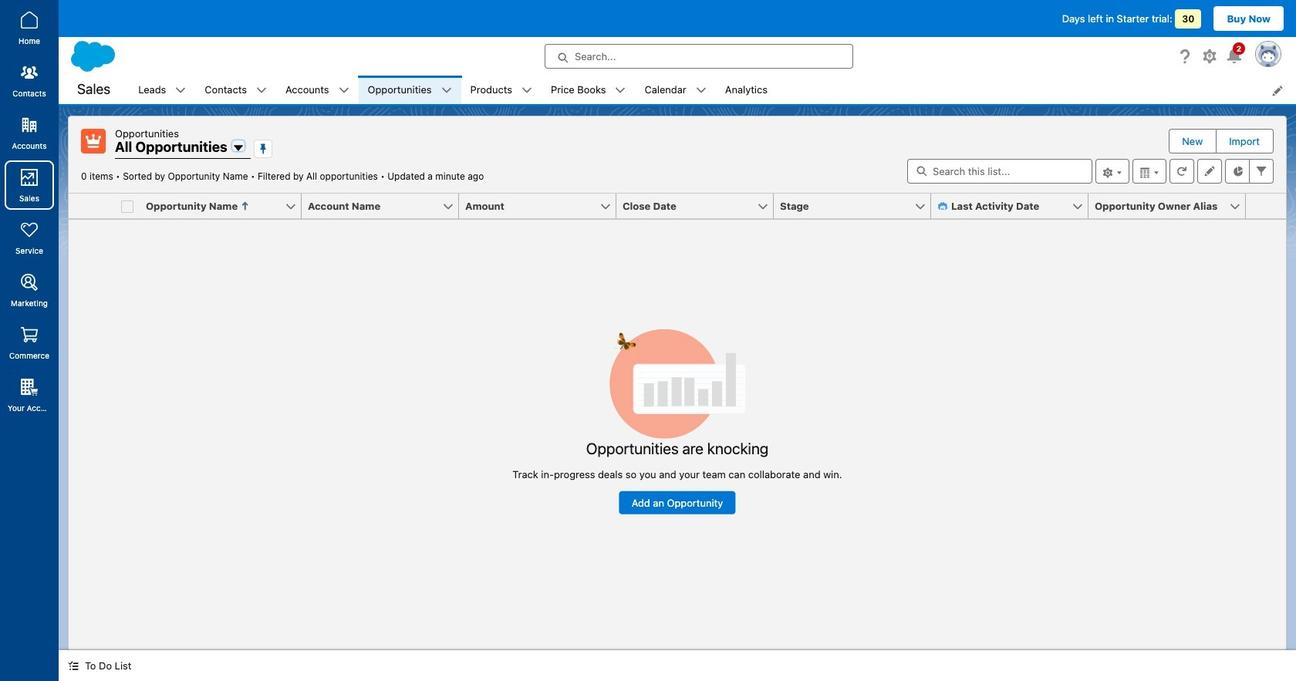 Task type: vqa. For each thing, say whether or not it's contained in the screenshot.
list item
yes



Task type: locate. For each thing, give the bounding box(es) containing it.
action element
[[1246, 194, 1286, 219]]

2 list item from the left
[[195, 76, 276, 104]]

cell
[[115, 194, 140, 219]]

close date element
[[617, 194, 783, 219]]

1 list item from the left
[[129, 76, 195, 104]]

opportunities image
[[81, 129, 106, 154]]

0 vertical spatial text default image
[[441, 85, 452, 96]]

list
[[129, 76, 1296, 104]]

0 horizontal spatial text default image
[[441, 85, 452, 96]]

account name element
[[302, 194, 468, 219]]

text default image for 2nd list item from right
[[615, 85, 626, 96]]

5 list item from the left
[[461, 76, 542, 104]]

4 list item from the left
[[359, 76, 461, 104]]

status
[[513, 329, 842, 515]]

list item
[[129, 76, 195, 104], [195, 76, 276, 104], [276, 76, 359, 104], [359, 76, 461, 104], [461, 76, 542, 104], [542, 76, 635, 104], [635, 76, 716, 104]]

text default image inside last activity date element
[[938, 201, 948, 212]]

3 list item from the left
[[276, 76, 359, 104]]

item number element
[[69, 194, 115, 219]]

cell inside all opportunities|opportunities|list view 'element'
[[115, 194, 140, 219]]

1 vertical spatial text default image
[[938, 201, 948, 212]]

text default image
[[441, 85, 452, 96], [938, 201, 948, 212]]

1 horizontal spatial text default image
[[938, 201, 948, 212]]

text default image for 1st list item from the right
[[696, 85, 707, 96]]

amount element
[[459, 194, 626, 219]]

text default image
[[175, 85, 186, 96], [256, 85, 267, 96], [338, 85, 349, 96], [522, 85, 532, 96], [615, 85, 626, 96], [696, 85, 707, 96], [68, 661, 79, 672]]



Task type: describe. For each thing, give the bounding box(es) containing it.
7 list item from the left
[[635, 76, 716, 104]]

opportunity name element
[[140, 194, 311, 219]]

all opportunities status
[[81, 171, 388, 182]]

stage element
[[774, 194, 941, 219]]

text default image for 3rd list item from left
[[338, 85, 349, 96]]

opportunity owner alias element
[[1089, 194, 1255, 219]]

text default image for 1st list item from the left
[[175, 85, 186, 96]]

text default image for 5th list item
[[522, 85, 532, 96]]

text default image for second list item from the left
[[256, 85, 267, 96]]

action image
[[1246, 194, 1286, 218]]

6 list item from the left
[[542, 76, 635, 104]]

item number image
[[69, 194, 115, 218]]

Search All Opportunities list view. search field
[[907, 159, 1093, 184]]

last activity date element
[[931, 194, 1098, 219]]

all opportunities|opportunities|list view element
[[68, 116, 1287, 651]]

text default image inside list item
[[441, 85, 452, 96]]



